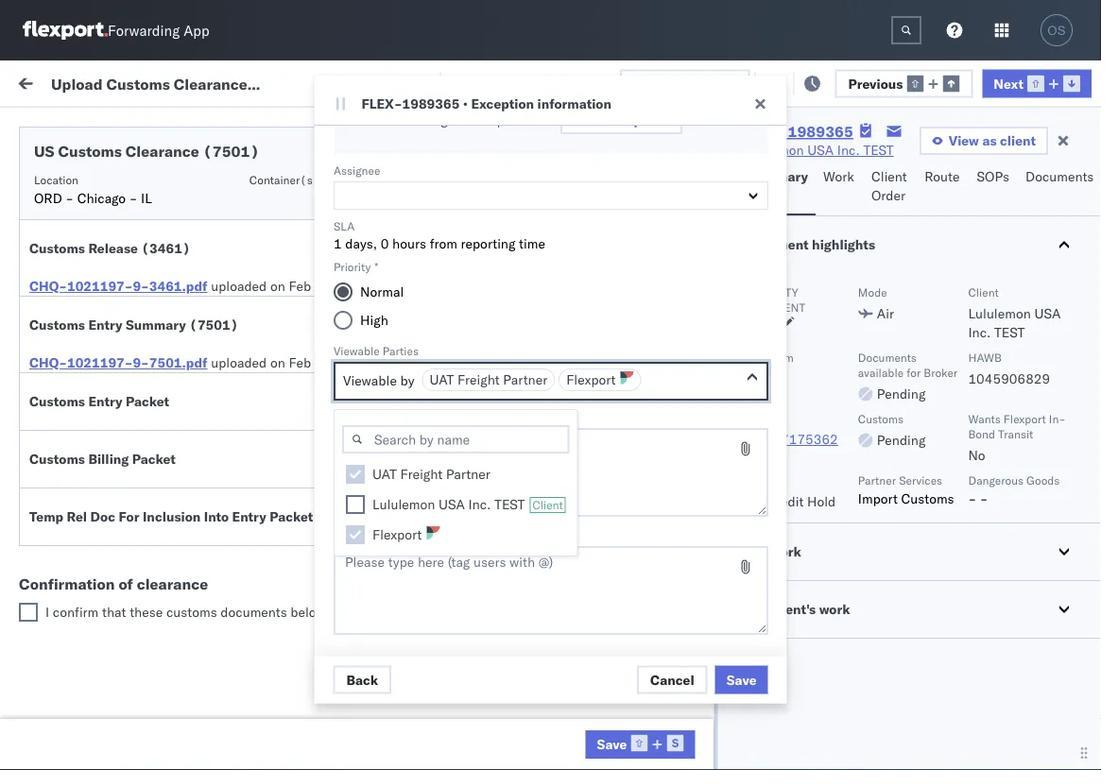 Task type: locate. For each thing, give the bounding box(es) containing it.
2 confirm delivery link from the top
[[44, 323, 144, 342]]

0 vertical spatial 1:59 am cst, feb 15, 2023
[[305, 408, 478, 425]]

los for schedule pickup from los angeles, ca button related to 1:59 am cst, feb 17, 2023
[[178, 522, 199, 539]]

import work
[[130, 73, 209, 90]]

1 otter products - test account from the top
[[702, 533, 883, 549]]

1 flex-191 from the top
[[1044, 408, 1102, 425]]

angeles, down the chq-1021197-9-3461.pdf uploaded on feb 14, 2023
[[203, 356, 255, 373]]

integration test account - karl lagerfeld down view
[[825, 158, 1071, 175]]

3 flex-200 from the top
[[1044, 616, 1102, 633]]

0 vertical spatial 3,
[[421, 158, 433, 175]]

2 vertical spatial on
[[270, 355, 285, 371]]

-
[[975, 158, 983, 175], [66, 190, 74, 207], [129, 190, 138, 207], [975, 200, 983, 217], [975, 242, 983, 258], [975, 283, 983, 300], [975, 325, 983, 341], [737, 366, 745, 383], [860, 366, 868, 383], [969, 491, 977, 507], [980, 491, 989, 507], [737, 491, 745, 508], [860, 491, 868, 508], [793, 533, 802, 549], [793, 574, 802, 591], [975, 616, 983, 633], [852, 699, 860, 716], [768, 741, 776, 757], [890, 741, 899, 757]]

from inside sla 1 days, 0 hours from reporting time
[[429, 236, 457, 252]]

1 upload customs clearance documents from the top
[[44, 231, 207, 267]]

for left broker
[[907, 366, 921, 380]]

1 vertical spatial 1021197-
[[67, 355, 133, 371]]

17, for air
[[420, 616, 441, 633]]

flexport button
[[559, 369, 641, 392]]

1 that from the left
[[102, 604, 126, 621]]

0 vertical spatial inc.
[[838, 142, 860, 158]]

mode button
[[569, 150, 673, 169]]

confirm pickup from rotterdam, netherlands button
[[44, 147, 269, 187], [44, 272, 269, 312]]

1 vertical spatial work
[[824, 168, 855, 185]]

1 horizontal spatial test
[[864, 142, 894, 158]]

back button
[[333, 666, 392, 694]]

in
[[282, 117, 292, 131]]

schedule for 1:59 am cst, feb 17, 2023
[[44, 522, 99, 539]]

customs inside upload customs clearance documents button
[[90, 689, 143, 705]]

0 vertical spatial rotterdam,
[[171, 148, 238, 165]]

0 vertical spatial products
[[736, 533, 790, 549]]

snoozed : no
[[391, 117, 459, 131]]

1 1021197- from the top
[[67, 278, 133, 295]]

dangerous goods - -
[[969, 473, 1060, 507]]

1 vertical spatial message
[[379, 410, 424, 425]]

0 vertical spatial otter products, llc
[[825, 533, 944, 549]]

schedule delivery appointment button up these
[[44, 573, 233, 593]]

flex-1989365 • exception information
[[362, 96, 612, 112]]

0 horizontal spatial priority
[[333, 260, 371, 274]]

to
[[610, 112, 622, 129], [335, 604, 347, 621]]

view
[[949, 132, 980, 149]]

0 vertical spatial summary
[[748, 168, 809, 185]]

1 otter products, llc from the top
[[825, 533, 944, 549]]

2:30 pm cst, feb 17, 2023 up 2:00 pm cst, feb 20, 2023
[[305, 658, 477, 674]]

message (0)
[[224, 73, 302, 90]]

message
[[224, 73, 277, 90], [379, 410, 424, 425], [376, 529, 421, 543]]

mode down highlights
[[859, 285, 888, 299]]

5 integration test account - karl lagerfeld from the top
[[825, 325, 1071, 341]]

usa down search by name text box
[[439, 496, 465, 513]]

3, for 1:00 am cst, feb 3, 2023
[[421, 158, 433, 175]]

1 resize handle column header from the left
[[270, 147, 293, 771]]

0 vertical spatial netherlands
[[44, 167, 118, 183]]

0 vertical spatial for
[[180, 117, 196, 131]]

1989365 up "snoozed : no"
[[402, 96, 460, 112]]

ocean lcl for otter
[[579, 533, 644, 549]]

6 ocean fcl from the top
[[579, 491, 645, 508]]

next button
[[983, 69, 1092, 98]]

file
[[518, 112, 537, 129]]

schedule delivery appointment link for 1:59 am cst, feb 17, 2023
[[44, 573, 233, 592]]

0 vertical spatial 15,
[[421, 408, 442, 425]]

1 vertical spatial confirm delivery
[[44, 324, 144, 340]]

entry down the chq-1021197-9-7501.pdf link
[[88, 393, 123, 410]]

7:30 down container(s)
[[305, 200, 333, 217]]

flexport inside button
[[566, 372, 616, 389]]

appointment up the angeles
[[155, 574, 233, 590]]

schedule pickup from los angeles, ca
[[44, 356, 255, 392], [44, 398, 255, 433], [44, 522, 255, 558]]

2 vertical spatial schedule pickup from los angeles, ca
[[44, 522, 255, 558]]

schedule pickup from los angeles, ca link
[[44, 355, 269, 393], [44, 397, 269, 435], [44, 522, 269, 559]]

1 1:59 from the top
[[305, 366, 333, 383]]

pickup down release
[[95, 273, 136, 289]]

9-
[[133, 278, 149, 295], [133, 355, 149, 371]]

1 vertical spatial schedule delivery appointment link
[[44, 573, 233, 592]]

1 vertical spatial my
[[748, 544, 767, 560]]

ocean fcl for confirm pickup from los angeles, ca link
[[579, 491, 645, 508]]

partner
[[503, 372, 547, 389], [859, 473, 897, 487]]

4 am from the top
[[337, 325, 358, 341]]

confirm for 1:00 am cst, feb 3, 2023
[[44, 148, 92, 165]]

1 horizontal spatial my work
[[748, 544, 802, 560]]

1 rotterdam, from the top
[[171, 148, 238, 165]]

3 1:59 am cst, feb 17, 2023 from the top
[[305, 574, 478, 591]]

confirm delivery for 1:00 am cst, feb 7, 2023
[[44, 324, 144, 340]]

15, up the lululemon usa inc. test client
[[421, 450, 442, 466]]

karl for 1:00 am cst, feb 3, 2023
[[987, 158, 1011, 175]]

1021197- up customs entry packet
[[67, 355, 133, 371]]

ocean
[[579, 158, 618, 175], [579, 200, 618, 217], [579, 366, 618, 383], [579, 408, 618, 425], [579, 450, 618, 466], [579, 491, 618, 508], [579, 533, 618, 549], [579, 741, 618, 757]]

work button
[[816, 160, 864, 216]]

14,
[[315, 278, 335, 295], [315, 355, 335, 371], [421, 366, 442, 383]]

work up work,
[[176, 73, 209, 90]]

0 vertical spatial 1:00
[[305, 158, 333, 175]]

1 vertical spatial otter products - test account
[[702, 574, 883, 591]]

1 vertical spatial schedule pickup from los angeles, ca button
[[44, 397, 269, 436]]

confirm pickup from los angeles, ca link
[[44, 480, 269, 518]]

angeles, down chq-1021197-9-7501.pdf uploaded on feb 14, 2023
[[203, 398, 255, 414]]

fob
[[748, 371, 774, 387]]

flex-213 button
[[1014, 154, 1102, 180], [1014, 154, 1102, 180], [1014, 195, 1102, 222], [1014, 195, 1102, 222], [1014, 237, 1102, 263], [1014, 237, 1102, 263], [1014, 278, 1102, 305], [1014, 278, 1102, 305], [1014, 320, 1102, 347], [1014, 320, 1102, 347]]

1 vertical spatial (7501)
[[189, 317, 239, 333]]

0 vertical spatial confirm delivery button
[[44, 198, 144, 219]]

1 horizontal spatial lululemon
[[742, 142, 804, 158]]

lagerfeld for 1:00 am cst, feb 3, 2023
[[1014, 158, 1071, 175]]

1 vertical spatial on
[[270, 278, 285, 295]]

0 horizontal spatial hold
[[748, 473, 773, 487]]

2 1:59 am cst, feb 17, 2023 from the top
[[305, 533, 478, 549]]

client for lululemon
[[969, 285, 999, 299]]

1 vertical spatial schedule delivery appointment button
[[44, 573, 233, 593]]

a
[[508, 112, 515, 129]]

2 select from the top
[[607, 509, 647, 525]]

2 flex-213 from the top
[[1044, 200, 1102, 217]]

route
[[925, 168, 960, 185]]

pending for documents available for broker
[[877, 386, 926, 402]]

los inside confirm pickup from los angeles, ca
[[171, 481, 192, 497]]

priority for priority shipment
[[748, 285, 799, 299]]

confirm delivery button
[[44, 198, 144, 219], [44, 323, 144, 344]]

los for schedule pickup from los angeles, ca button related to 1:59 am cst, feb 14, 2023
[[178, 356, 199, 373]]

1 horizontal spatial summary
[[748, 168, 809, 185]]

import up ready
[[130, 73, 173, 90]]

0 vertical spatial test
[[864, 142, 894, 158]]

inc. inside client lululemon usa inc. test incoterm fob
[[969, 324, 991, 341]]

1 select from the top
[[607, 393, 647, 410]]

0 horizontal spatial partner
[[503, 372, 547, 389]]

3 schedule pickup from los angeles, ca link from the top
[[44, 522, 269, 559]]

customs entry summary (7501)
[[29, 317, 239, 333]]

4 ocean from the top
[[579, 408, 618, 425]]

ping
[[702, 366, 733, 383], [825, 366, 856, 383], [702, 491, 733, 508], [825, 491, 856, 508]]

packet
[[126, 393, 169, 410], [132, 451, 176, 468], [270, 509, 313, 525]]

1 vertical spatial confirm pickup from rotterdam, netherlands link
[[44, 272, 269, 310]]

external message
[[333, 410, 424, 425]]

packet for customs entry packet
[[126, 393, 169, 410]]

appointment up confirm pickup from los angeles, ca link
[[155, 449, 233, 465]]

angeles, up into
[[195, 481, 247, 497]]

1 vertical spatial shipment
[[376, 604, 432, 621]]

usa
[[808, 142, 834, 158], [1035, 305, 1061, 322], [439, 496, 465, 513]]

1 vertical spatial 1989365
[[788, 122, 854, 141]]

shipment up incoterm
[[748, 300, 806, 314]]

file exception button
[[779, 68, 909, 96], [779, 68, 909, 96], [620, 69, 750, 98], [620, 69, 750, 98]]

0 horizontal spatial test
[[495, 496, 525, 513]]

1 schedule pickup from los angeles, ca from the top
[[44, 356, 255, 392]]

schedule pickup from los angeles international airport button
[[44, 605, 269, 644]]

schedule inside "schedule pickup from los angeles international airport"
[[44, 606, 99, 622]]

ocean fcl for confirm pickup from rotterdam, netherlands "link" corresponding to 1:00
[[579, 158, 645, 175]]

3 ocean from the top
[[579, 366, 618, 383]]

flex id
[[1014, 155, 1049, 169]]

1 1:59 am cst, feb 15, 2023 from the top
[[305, 408, 478, 425]]

2 confirm from the top
[[44, 199, 92, 216]]

1 vertical spatial no
[[969, 447, 986, 464]]

confirm delivery up "customs release (3461)" in the top left of the page
[[44, 199, 144, 216]]

schedule up the 'confirmation'
[[44, 522, 99, 539]]

6 1:59 from the top
[[305, 574, 333, 591]]

uploaded right 7501.pdf
[[211, 355, 267, 371]]

1 karl from the top
[[987, 158, 1011, 175]]

feb
[[395, 158, 418, 175], [395, 200, 418, 217], [394, 242, 417, 258], [289, 278, 311, 295], [395, 283, 418, 300], [395, 325, 418, 341], [289, 355, 311, 371], [395, 366, 418, 383], [395, 408, 418, 425], [395, 450, 418, 466], [395, 491, 418, 508], [395, 533, 418, 549], [395, 574, 418, 591], [394, 616, 417, 633], [394, 658, 417, 674], [394, 699, 417, 716]]

customs
[[58, 142, 122, 161], [90, 231, 143, 248], [29, 240, 85, 257], [29, 317, 85, 333], [29, 393, 85, 410], [859, 412, 904, 426], [29, 451, 85, 468], [902, 491, 955, 507], [90, 689, 143, 705]]

schedule pickup from los angeles, ca button down confirm pickup from los angeles, ca button
[[44, 522, 269, 561]]

flex-200 up flex-215
[[1044, 658, 1102, 674]]

4 integration test account - karl lagerfeld from the top
[[825, 283, 1071, 300]]

pm
[[337, 242, 357, 258], [337, 616, 357, 633], [337, 658, 357, 674], [337, 699, 357, 716]]

7:30 am cst, feb 3, 2023
[[305, 200, 470, 217]]

client for name
[[702, 155, 732, 169]]

0 vertical spatial partner
[[503, 372, 547, 389]]

1 3, from the top
[[421, 158, 433, 175]]

1 vertical spatial products
[[736, 574, 790, 591]]

2 lagerfeld from the top
[[1014, 200, 1071, 217]]

upload customs clearance documents up chq-1021197-9-3461.pdf link
[[44, 231, 207, 267]]

pickup up the airport
[[103, 606, 144, 622]]

confirm pickup from rotterdam, netherlands
[[44, 148, 238, 183], [44, 273, 238, 308]]

2 schedule pickup from los angeles, ca from the top
[[44, 398, 255, 433]]

None checkbox
[[346, 496, 365, 514]]

delivery for 1:59 am cst, feb 15, 2023
[[103, 449, 151, 465]]

location ord - chicago - il
[[34, 173, 152, 207]]

select file for temp rel doc for inclusion into entry packet
[[607, 509, 674, 525]]

schedule pickup from los angeles, ca for 1:59 am cst, feb 14, 2023
[[44, 356, 255, 392]]

4 ca from the top
[[44, 541, 61, 558]]

schedule up confirm
[[44, 574, 99, 590]]

2 1:00 from the top
[[305, 325, 333, 341]]

from right the hours
[[429, 236, 457, 252]]

1 chq- from the top
[[29, 278, 67, 295]]

0 vertical spatial schedule pickup from los angeles, ca button
[[44, 355, 269, 395]]

1989365 for flex-1989365
[[788, 122, 854, 141]]

upload customs clearance documents for 2nd upload customs clearance documents link from the bottom of the page
[[44, 231, 207, 267]]

flex-200 right western
[[1044, 616, 1102, 633]]

angeles, right inclusion
[[203, 522, 255, 539]]

2:30 left this
[[305, 616, 333, 633]]

air for 2:30 pm cst, feb 17, 2023
[[579, 616, 596, 633]]

pickup inside "schedule pickup from los angeles international airport"
[[103, 606, 144, 622]]

confirm pickup from rotterdam, netherlands link for 5:00
[[44, 272, 269, 310]]

2 schedule pickup from los angeles, ca link from the top
[[44, 397, 269, 435]]

1 horizontal spatial priority
[[748, 285, 799, 299]]

3 fcl from the top
[[621, 366, 645, 383]]

9- up customs entry summary (7501)
[[133, 278, 149, 295]]

1 vertical spatial select file
[[607, 509, 674, 525]]

2 1:59 from the top
[[305, 408, 333, 425]]

viewable down viewable parties
[[343, 373, 397, 390]]

file exception up flex-1989365 link
[[809, 73, 897, 90]]

1:00
[[305, 158, 333, 175], [305, 325, 333, 341]]

sla
[[333, 219, 354, 234]]

summary button
[[741, 160, 816, 216]]

0 vertical spatial confirm delivery link
[[44, 198, 144, 217]]

client up order
[[872, 168, 908, 185]]

products, down partner services import customs
[[859, 533, 917, 549]]

priority inside priority shipment
[[748, 285, 799, 299]]

delivery up these
[[103, 574, 151, 590]]

chq-1021197-9-3461.pdf uploaded on feb 14, 2023
[[29, 278, 372, 295]]

3 ca from the top
[[44, 500, 61, 516]]

schedule pickup from los angeles, ca link down confirm pickup from los angeles, ca button
[[44, 522, 269, 559]]

usa for lululemon usa inc. test
[[808, 142, 834, 158]]

1 7:30 from the top
[[305, 200, 333, 217]]

1 confirm delivery link from the top
[[44, 198, 144, 217]]

schedule pickup from los angeles, ca link for 1:59 am cst, feb 15, 2023
[[44, 397, 269, 435]]

los down customs entry summary (7501)
[[178, 356, 199, 373]]

2 vertical spatial inc.
[[469, 496, 491, 513]]

: for status
[[135, 117, 139, 131]]

ocean lcl up 'been'
[[579, 533, 644, 549]]

batch
[[1025, 73, 1063, 90]]

confirm up location
[[44, 148, 92, 165]]

mode inside button
[[579, 155, 608, 169]]

usa for lululemon usa inc. test client
[[439, 496, 465, 513]]

test for lululemon usa inc. test client
[[495, 496, 525, 513]]

0 vertical spatial schedule delivery appointment
[[44, 449, 233, 465]]

confirm inside confirm pickup from los angeles, ca
[[44, 481, 92, 497]]

am
[[337, 158, 358, 175], [337, 200, 358, 217], [337, 283, 358, 300], [337, 325, 358, 341], [337, 366, 358, 383], [337, 408, 358, 425], [337, 450, 358, 466], [337, 491, 358, 508], [337, 533, 358, 549], [337, 574, 358, 591]]

internal
[[333, 529, 373, 543]]

usa down flex-1989365
[[808, 142, 834, 158]]

1 vertical spatial chq-
[[29, 355, 67, 371]]

9- down customs entry summary (7501)
[[133, 355, 149, 371]]

2 : from the left
[[435, 117, 439, 131]]

partner right freight
[[503, 372, 547, 389]]

3 am from the top
[[337, 283, 358, 300]]

1 horizontal spatial file exception
[[809, 73, 897, 90]]

integration test account - karl lagerfeld down route
[[825, 200, 1071, 217]]

angeles, for schedule pickup from los angeles, ca 'link' associated with 1:59 am cst, feb 14, 2023
[[203, 356, 255, 373]]

client up please type here (tag users with @) text box
[[533, 498, 563, 513]]

1 horizontal spatial for
[[907, 366, 921, 380]]

1:00 for 1:00 am cst, feb 7, 2023
[[305, 325, 333, 341]]

0 vertical spatial flex-198
[[1044, 533, 1102, 549]]

3 ocean fcl from the top
[[579, 366, 645, 383]]

5 1:59 from the top
[[305, 533, 333, 549]]

from up temp rel doc for inclusion into entry packet
[[139, 481, 167, 497]]

1 horizontal spatial 1989365
[[788, 122, 854, 141]]

1 vertical spatial 1:59 am cst, feb 15, 2023
[[305, 450, 478, 466]]

message right internal
[[376, 529, 421, 543]]

1021197-
[[67, 278, 133, 295], [67, 355, 133, 371]]

client left the name
[[702, 155, 732, 169]]

customs down the airport
[[90, 689, 143, 705]]

2 integration test account - karl lagerfeld from the top
[[825, 200, 1071, 217]]

my work down credit
[[748, 544, 802, 560]]

high
[[360, 313, 388, 329]]

1 vertical spatial confirm delivery button
[[44, 323, 144, 344]]

ping left fob
[[702, 366, 733, 383]]

schedule delivery appointment up confirm pickup from los angeles, ca
[[44, 449, 233, 465]]

17, right this
[[420, 616, 441, 633]]

1 vertical spatial flexport
[[1004, 412, 1047, 426]]

select
[[607, 393, 647, 410], [607, 509, 647, 525]]

(7501)
[[203, 142, 259, 161], [189, 317, 239, 333]]

transit
[[999, 427, 1034, 441]]

0 vertical spatial priority
[[333, 260, 371, 274]]

los up inclusion
[[171, 481, 192, 497]]

test up hawb
[[995, 324, 1025, 341]]

0 vertical spatial confirm pickup from rotterdam, netherlands button
[[44, 147, 269, 187]]

cleared
[[647, 604, 692, 621]]

2 vertical spatial my
[[748, 601, 767, 618]]

schedule pickup from los angeles, ca button down 7501.pdf
[[44, 397, 269, 436]]

flex-198 up 'digital'
[[1044, 574, 1102, 591]]

Search by name text field
[[342, 426, 570, 454]]

pickup inside confirm pickup from los angeles, ca
[[95, 481, 136, 497]]

for left work,
[[180, 117, 196, 131]]

2 that from the left
[[461, 604, 486, 621]]

1 vertical spatial rotterdam,
[[171, 273, 238, 289]]

3, for 7:30 am cst, feb 3, 2023
[[421, 200, 433, 217]]

work
[[176, 73, 209, 90], [824, 168, 855, 185]]

llc down partner services import customs
[[920, 533, 944, 549]]

1 vertical spatial appointment
[[155, 574, 233, 590]]

1:59 for confirm pickup from los angeles, ca button
[[305, 491, 333, 508]]

1 vertical spatial confirm pickup from rotterdam, netherlands button
[[44, 272, 269, 312]]

inc.
[[838, 142, 860, 158], [969, 324, 991, 341], [469, 496, 491, 513]]

1 vertical spatial products,
[[859, 574, 917, 591]]

2 vertical spatial schedule pickup from los angeles, ca link
[[44, 522, 269, 559]]

2 flex-191 from the top
[[1044, 450, 1102, 466]]

2 schedule delivery appointment button from the top
[[44, 573, 233, 593]]

los inside "schedule pickup from los angeles international airport"
[[178, 606, 199, 622]]

upload customs clearance documents down the airport
[[44, 689, 207, 724]]

schedule up customs entry packet
[[44, 356, 99, 373]]

for inside documents available for broker
[[907, 366, 921, 380]]

hold up credit
[[748, 473, 773, 487]]

17, for ocean fcl
[[421, 491, 442, 508]]

schedule for 1:59 am cst, feb 14, 2023
[[44, 356, 99, 373]]

1 vertical spatial lululemon
[[969, 305, 1032, 322]]

no down bond
[[969, 447, 986, 464]]

schedule pickup from los angeles, ca button for 1:59 am cst, feb 14, 2023
[[44, 355, 269, 395]]

confirm down "customs release (3461)" in the top left of the page
[[44, 273, 92, 289]]

angeles, for schedule pickup from los angeles, ca 'link' associated with 1:59 am cst, feb 17, 2023
[[203, 522, 255, 539]]

schedule up customs billing packet
[[44, 398, 99, 414]]

uploaded for 7501.pdf
[[211, 355, 267, 371]]

1:59 am cst, feb 15, 2023 down external message
[[305, 450, 478, 466]]

client inside client order button
[[872, 168, 908, 185]]

schedule delivery appointment link
[[44, 448, 233, 467], [44, 573, 233, 592]]

1 1:59 am cst, feb 17, 2023 from the top
[[305, 491, 478, 508]]

clearance down ready
[[126, 142, 199, 161]]

3 integration test account - karl lagerfeld from the top
[[825, 242, 1071, 258]]

confirm delivery link for 1:00
[[44, 323, 144, 342]]

Please type here (tag users with @) text field
[[333, 429, 768, 518]]

lagerfeld
[[1014, 158, 1071, 175], [1014, 200, 1071, 217], [1014, 242, 1071, 258], [1014, 283, 1071, 300], [1014, 325, 1071, 341]]

1:59 am cst, feb 15, 2023
[[305, 408, 478, 425], [305, 450, 478, 466]]

client inside client name button
[[702, 155, 732, 169]]

2 vertical spatial air
[[579, 699, 596, 716]]

forwarding app link
[[23, 21, 210, 40]]

honeywell - test account
[[702, 741, 858, 757], [825, 741, 980, 757]]

0 vertical spatial products,
[[859, 533, 917, 549]]

4 1:59 from the top
[[305, 491, 333, 508]]

20,
[[420, 699, 441, 716]]

integration for 1:00 am cst, feb 7, 2023
[[825, 325, 890, 341]]

entry up the chq-1021197-9-7501.pdf link
[[88, 317, 123, 333]]

at
[[346, 73, 358, 90]]

1 vertical spatial inc.
[[969, 324, 991, 341]]

2 confirm pickup from rotterdam, netherlands from the top
[[44, 273, 238, 308]]

2 ocean fcl from the top
[[579, 200, 645, 217]]

schedule pickup from los angeles, ca link down 7501.pdf
[[44, 397, 269, 435]]

0 vertical spatial confirm pickup from rotterdam, netherlands link
[[44, 147, 269, 185]]

by
[[400, 373, 414, 390]]

on for chq-1021197-9-7501.pdf uploaded on feb 14, 2023
[[270, 355, 285, 371]]

my up filtered
[[0, 69, 20, 95]]

bookings down 05707175362
[[825, 450, 880, 466]]

lcl for otter products - test account
[[621, 533, 644, 549]]

2 confirm delivery button from the top
[[44, 323, 144, 344]]

0 horizontal spatial inc.
[[469, 496, 491, 513]]

client order
[[872, 168, 908, 204]]

1
[[333, 236, 342, 252]]

confirm up rel
[[44, 481, 92, 497]]

2 3, from the top
[[421, 200, 433, 217]]

bookings
[[702, 408, 757, 425], [825, 408, 880, 425], [702, 450, 757, 466], [825, 450, 880, 466]]

appointment
[[155, 449, 233, 465], [155, 574, 233, 590]]

lululemon up internal message
[[373, 496, 435, 513]]

resize handle column header for workitem
[[270, 147, 293, 771]]

chq- for chq-1021197-9-7501.pdf
[[29, 355, 67, 371]]

pickup for confirm pickup from los angeles, ca button
[[95, 481, 136, 497]]

2 confirm pickup from rotterdam, netherlands button from the top
[[44, 272, 269, 312]]

1 vertical spatial otter products, llc
[[825, 574, 944, 591]]

my work inside button
[[748, 544, 802, 560]]

6 resize handle column header from the left
[[982, 147, 1004, 771]]

integration test account - karl lagerfeld for 1:00 am cst, feb 7, 2023
[[825, 325, 1071, 341]]

(3461)
[[141, 240, 191, 257]]

client inside the lululemon usa inc. test client
[[533, 498, 563, 513]]

0 horizontal spatial lululemon
[[373, 496, 435, 513]]

schedule up international on the left of the page
[[44, 606, 99, 622]]

191 right the wants flexport in- bond transit no
[[1085, 450, 1102, 466]]

usa inside lululemon usa inc. test link
[[808, 142, 834, 158]]

sops
[[977, 168, 1010, 185]]

integration for 2:30 pm cst, feb 17, 2023
[[825, 616, 890, 633]]

1 vertical spatial 2:30 pm cst, feb 17, 2023
[[305, 658, 477, 674]]

flex-198 button
[[1014, 528, 1102, 555], [1014, 528, 1102, 555], [1014, 570, 1102, 596], [1014, 570, 1102, 596]]

select file button for temp rel doc for inclusion into entry packet
[[596, 503, 685, 531]]

1 vertical spatial priority
[[748, 285, 799, 299]]

message up blocked,
[[224, 73, 277, 90]]

schedule for 2:30 pm cst, feb 17, 2023
[[44, 606, 99, 622]]

and left "drop"
[[451, 112, 474, 129]]

from for schedule pickup from los angeles international airport button
[[147, 606, 175, 622]]

schedule pickup from los angeles international airport
[[44, 606, 251, 641]]

1 vertical spatial 1:59 am cst, feb 17, 2023
[[305, 533, 478, 549]]

packet right into
[[270, 509, 313, 525]]

flexport inside the wants flexport in- bond transit no
[[1004, 412, 1047, 426]]

los for 1:59 am cst, feb 15, 2023 schedule pickup from los angeles, ca button
[[178, 398, 199, 414]]

save
[[727, 672, 757, 688], [597, 736, 627, 753]]

from inside confirm pickup from los angeles, ca
[[139, 481, 167, 497]]

None text field
[[892, 16, 922, 44]]

these
[[130, 604, 163, 621]]

2 schedule delivery appointment link from the top
[[44, 573, 233, 592]]

0 vertical spatial uploaded
[[211, 278, 267, 295]]

2 netherlands from the top
[[44, 292, 118, 308]]

confirm delivery button up "customs release (3461)" in the top left of the page
[[44, 198, 144, 219]]

1 schedule delivery appointment link from the top
[[44, 448, 233, 467]]

schedule pickup from los angeles, ca up billing
[[44, 398, 255, 433]]

6 fcl from the top
[[621, 491, 645, 508]]

1 : from the left
[[135, 117, 139, 131]]

consignee
[[825, 155, 879, 169], [789, 408, 852, 425], [912, 408, 975, 425], [789, 450, 852, 466], [912, 450, 975, 466]]

1 vertical spatial summary
[[126, 317, 186, 333]]

partner left 'services'
[[859, 473, 897, 487]]

resize handle column header
[[270, 147, 293, 771], [480, 147, 503, 771], [547, 147, 569, 771], [670, 147, 692, 771], [792, 147, 815, 771], [982, 147, 1004, 771], [1068, 147, 1090, 771]]

priority *
[[333, 260, 378, 274]]

1 horizontal spatial :
[[435, 117, 439, 131]]

0 vertical spatial message
[[224, 73, 277, 90]]

viewable down high
[[333, 344, 379, 358]]

1 vertical spatial netherlands
[[44, 292, 118, 308]]

client lululemon usa inc. test incoterm fob
[[748, 285, 1061, 387]]

rotterdam, for 1:00 am cst, feb 3, 2023
[[171, 148, 238, 165]]

0 horizontal spatial mode
[[579, 155, 608, 169]]

angeles, inside confirm pickup from los angeles, ca
[[195, 481, 247, 497]]

integration test account - karl lagerfeld for 7:30 am cst, feb 3, 2023
[[825, 200, 1071, 217]]

work inside 'import work' button
[[176, 73, 209, 90]]

exception
[[471, 96, 534, 112]]

5 lagerfeld from the top
[[1014, 325, 1071, 341]]

0 vertical spatial shipment
[[748, 300, 806, 314]]

schedule delivery appointment link for 1:59 am cst, feb 15, 2023
[[44, 448, 233, 467]]

2 schedule from the top
[[44, 398, 99, 414]]

flex-200 up the in-
[[1044, 366, 1102, 383]]

1 vertical spatial mode
[[859, 285, 888, 299]]

1 vertical spatial 191
[[1085, 450, 1102, 466]]

summary up 7501.pdf
[[126, 317, 186, 333]]

confirm pickup from rotterdam, netherlands for 5:00 am cst, feb 6, 2023
[[44, 273, 238, 308]]

bookings test consignee down "available"
[[825, 408, 975, 425]]

delivery up release
[[95, 199, 144, 216]]

4,
[[420, 242, 432, 258]]

progress
[[295, 117, 342, 131]]

1 vertical spatial select file button
[[596, 503, 685, 531]]

flex-200 button
[[1014, 362, 1102, 388], [1014, 362, 1102, 388], [1014, 487, 1102, 513], [1014, 487, 1102, 513], [1014, 611, 1102, 638], [1014, 611, 1102, 638], [1014, 653, 1102, 679], [1014, 653, 1102, 679]]

appointment for 1:59 am cst, feb 15, 2023
[[155, 449, 233, 465]]

from up the airport
[[147, 606, 175, 622]]

confirm pickup from rotterdam, netherlands up customs entry summary (7501)
[[44, 273, 238, 308]]

0 vertical spatial confirm pickup from rotterdam, netherlands
[[44, 148, 238, 183]]

confirm delivery up the chq-1021197-9-7501.pdf link
[[44, 324, 144, 340]]

client up hawb
[[969, 285, 999, 299]]

client for order
[[872, 168, 908, 185]]

customs right 'been'
[[593, 604, 644, 621]]

6 schedule from the top
[[44, 606, 99, 622]]

200 up 215
[[1085, 658, 1102, 674]]

3 schedule pickup from los angeles, ca from the top
[[44, 522, 255, 558]]

1 confirm pickup from rotterdam, netherlands from the top
[[44, 148, 238, 183]]

0 vertical spatial entry
[[88, 317, 123, 333]]

1 horizontal spatial no
[[969, 447, 986, 464]]

pickup for confirm pickup from rotterdam, netherlands button corresponding to 1:00
[[95, 148, 136, 165]]

1 select file from the top
[[607, 393, 674, 410]]

drop
[[477, 112, 504, 129]]

test for lululemon usa inc. test
[[864, 142, 894, 158]]

0 vertical spatial upload customs clearance documents link
[[44, 230, 269, 268]]

from inside "schedule pickup from los angeles international airport"
[[147, 606, 175, 622]]

from for schedule pickup from los angeles, ca button related to 1:59 am cst, feb 14, 2023
[[147, 356, 175, 373]]

honeywell
[[702, 741, 764, 757], [825, 741, 887, 757]]

5 flex-213 from the top
[[1044, 325, 1102, 341]]

client inside client lululemon usa inc. test incoterm fob
[[969, 285, 999, 299]]

1 vertical spatial upload customs clearance documents
[[44, 689, 207, 724]]

customs up the chq-1021197-9-7501.pdf link
[[29, 317, 85, 333]]

2 lcl from the top
[[621, 741, 644, 757]]

None checkbox
[[19, 603, 38, 622]]

0 vertical spatial hold
[[748, 473, 773, 487]]

2 select file button from the top
[[596, 503, 685, 531]]

213 for 1:00 am cst, feb 7, 2023
[[1085, 325, 1102, 341]]

1 schedule pickup from los angeles, ca link from the top
[[44, 355, 269, 393]]

been
[[560, 604, 590, 621]]

hold right credit
[[808, 494, 836, 510]]

2 ca from the top
[[44, 417, 61, 433]]

3 schedule from the top
[[44, 449, 99, 465]]

confirm pickup from rotterdam, netherlands up il on the left top of page
[[44, 148, 238, 183]]

resize handle column header for deadline
[[480, 147, 503, 771]]

next
[[994, 75, 1024, 91]]

0 horizontal spatial customs
[[166, 604, 217, 621]]

2 pending from the top
[[877, 432, 926, 449]]

upload customs clearance documents inside upload customs clearance documents button
[[44, 689, 207, 724]]

llc
[[920, 533, 944, 549], [920, 574, 944, 591]]

2 chq- from the top
[[29, 355, 67, 371]]

1 pending from the top
[[877, 386, 926, 402]]

resize handle column header for mode
[[670, 147, 692, 771]]

ca inside confirm pickup from los angeles, ca
[[44, 500, 61, 516]]

1 honeywell from the left
[[702, 741, 764, 757]]

1 vertical spatial 9-
[[133, 355, 149, 371]]



Task type: describe. For each thing, give the bounding box(es) containing it.
highlights
[[812, 236, 876, 253]]

2 ocean from the top
[[579, 200, 618, 217]]

4 213 from the top
[[1085, 283, 1102, 300]]

759 at risk
[[318, 73, 383, 90]]

summary inside button
[[748, 168, 809, 185]]

0 vertical spatial clearance
[[126, 142, 199, 161]]

pending for customs
[[877, 432, 926, 449]]

filtered by:
[[19, 116, 87, 132]]

air for 2:00 pm cst, feb 20, 2023
[[579, 699, 596, 716]]

integration for 7:30 am cst, feb 3, 2023
[[825, 200, 890, 217]]

2 otter products - test account from the top
[[702, 574, 883, 591]]

message for external message
[[379, 410, 424, 425]]

lululemon for lululemon usa inc. test client
[[373, 496, 435, 513]]

cancel
[[651, 672, 695, 688]]

1 am from the top
[[337, 158, 358, 175]]

1 200 from the top
[[1085, 366, 1102, 383]]

2 191 from the top
[[1085, 450, 1102, 466]]

schedule pickup from los angeles, ca button for 1:59 am cst, feb 17, 2023
[[44, 522, 269, 561]]

17, up i confirm that these customs documents belong to this shipment and that goods have been customs cleared
[[421, 574, 442, 591]]

7 ocean from the top
[[579, 533, 618, 549]]

bookings test consignee down 05707175362
[[702, 450, 852, 466]]

have
[[528, 604, 557, 621]]

days,
[[345, 236, 377, 252]]

4 confirm from the top
[[44, 324, 92, 340]]

1 products, from the top
[[859, 533, 917, 549]]

2 honeywell - test account from the left
[[825, 741, 980, 757]]

billing
[[88, 451, 129, 468]]

1:00 am cst, feb 3, 2023
[[305, 158, 470, 175]]

confirm delivery link for 7:30
[[44, 198, 144, 217]]

14, for chq-1021197-9-3461.pdf uploaded on feb 14, 2023
[[315, 278, 335, 295]]

ocean lcl for honeywell
[[579, 741, 644, 757]]

customs down ord
[[29, 240, 85, 257]]

upload customs clearance documents for 1st upload customs clearance documents link from the bottom of the page
[[44, 689, 207, 724]]

location
[[34, 173, 78, 187]]

1:59 for schedule pickup from los angeles, ca button related to 1:59 am cst, feb 14, 2023
[[305, 366, 333, 383]]

2 200 from the top
[[1085, 491, 1102, 508]]

partner inside button
[[503, 372, 547, 389]]

17, up 20,
[[420, 658, 441, 674]]

schedule pickup from los angeles international airport link
[[44, 605, 269, 643]]

los for confirm pickup from los angeles, ca button
[[171, 481, 192, 497]]

los for schedule pickup from los angeles international airport button
[[178, 606, 199, 622]]

integration for 1:00 am cst, feb 3, 2023
[[825, 158, 890, 175]]

no inside the wants flexport in- bond transit no
[[969, 447, 986, 464]]

bookings test consignee up 'services'
[[825, 450, 975, 466]]

1 customs from the left
[[166, 604, 217, 621]]

customs down chicago
[[90, 231, 143, 248]]

1 horizontal spatial exception
[[835, 73, 897, 90]]

213 for 1:00 am cst, feb 3, 2023
[[1085, 158, 1102, 175]]

14, right by
[[421, 366, 442, 383]]

7:30 for 7:30 am cst, feb 3, 2023
[[305, 200, 333, 217]]

9- for 3461.pdf
[[133, 278, 149, 295]]

0 vertical spatial my
[[0, 69, 20, 95]]

1:00 am cst, feb 7, 2023
[[305, 325, 470, 341]]

confirm for 1:59 am cst, feb 17, 2023
[[44, 481, 92, 497]]

flex-1989365 link
[[742, 122, 854, 141]]

3 resize handle column header from the left
[[547, 147, 569, 771]]

1 vertical spatial to
[[335, 604, 347, 621]]

consignee inside button
[[825, 155, 879, 169]]

2 198 from the top
[[1085, 574, 1102, 591]]

1 vertical spatial and
[[435, 604, 458, 621]]

on
[[864, 699, 883, 716]]

batch action
[[1025, 73, 1102, 90]]

1989365 for flex-1989365 • exception information
[[402, 96, 460, 112]]

2 am from the top
[[337, 200, 358, 217]]

schedule delivery appointment button for 1:59 am cst, feb 15, 2023
[[44, 448, 233, 469]]

resize handle column header for client name
[[792, 147, 815, 771]]

2 2:30 pm cst, feb 17, 2023 from the top
[[305, 658, 477, 674]]

customs down the chq-1021197-9-7501.pdf link
[[29, 393, 85, 410]]

2 honeywell from the left
[[825, 741, 887, 757]]

schedule delivery appointment for 1:59 am cst, feb 15, 2023
[[44, 449, 233, 465]]

rel
[[67, 509, 87, 525]]

on for chq-1021197-9-3461.pdf uploaded on feb 14, 2023
[[270, 278, 285, 295]]

1 15, from the top
[[421, 408, 442, 425]]

from for confirm pickup from rotterdam, netherlands button corresponding to 1:00
[[139, 148, 167, 165]]

risk
[[361, 73, 383, 90]]

Please type here (tag users with @) text field
[[333, 547, 768, 636]]

flex
[[1014, 155, 1035, 169]]

1:59 for schedule pickup from los angeles, ca button related to 1:59 am cst, feb 17, 2023
[[305, 533, 333, 549]]

4 fcl from the top
[[621, 408, 645, 425]]

drag and drop a file or
[[419, 112, 553, 129]]

1 llc from the top
[[920, 533, 944, 549]]

3 pm from the top
[[337, 658, 357, 674]]

5 am from the top
[[337, 366, 358, 383]]

•
[[463, 96, 468, 112]]

client
[[1001, 132, 1036, 149]]

confirm pickup from los angeles, ca
[[44, 481, 247, 516]]

1 flex-200 from the top
[[1044, 366, 1102, 383]]

sops button
[[970, 160, 1018, 216]]

il
[[141, 190, 152, 207]]

0 horizontal spatial shipment
[[376, 604, 432, 621]]

inc. for lululemon usa inc. test
[[838, 142, 860, 158]]

1 horizontal spatial mode
[[859, 285, 888, 299]]

4 flex-213 from the top
[[1044, 283, 1102, 300]]

ping left credit
[[702, 491, 733, 508]]

clearance inside button
[[146, 689, 207, 705]]

blocked,
[[231, 117, 279, 131]]

view as client
[[949, 132, 1036, 149]]

appointment for 1:59 am cst, feb 17, 2023
[[155, 574, 233, 590]]

1 2:30 pm cst, feb 17, 2023 from the top
[[305, 616, 477, 633]]

2 1:59 am cst, feb 15, 2023 from the top
[[305, 450, 478, 466]]

flex-213 for 7:30 am cst, feb 3, 2023
[[1044, 200, 1102, 217]]

customs left billing
[[29, 451, 85, 468]]

8 am from the top
[[337, 491, 358, 508]]

partner inside partner services import customs
[[859, 473, 897, 487]]

0 horizontal spatial exception
[[676, 75, 738, 91]]

dangerous
[[969, 473, 1024, 487]]

2 customs from the left
[[593, 604, 644, 621]]

0 vertical spatial my work
[[0, 69, 74, 95]]

container(s)
[[249, 173, 320, 187]]

lagerfeld for 1:00 am cst, feb 7, 2023
[[1014, 325, 1071, 341]]

2 pm from the top
[[337, 616, 357, 633]]

previous button
[[836, 69, 973, 98]]

schedule delivery appointment button for 1:59 am cst, feb 17, 2023
[[44, 573, 233, 593]]

wants
[[969, 412, 1001, 426]]

7 resize handle column header from the left
[[1068, 147, 1090, 771]]

3 200 from the top
[[1085, 616, 1102, 633]]

schedule pickup from los angeles, ca button for 1:59 am cst, feb 15, 2023
[[44, 397, 269, 436]]

karl for 5:00 am cst, feb 6, 2023
[[987, 283, 1011, 300]]

0 vertical spatial no
[[443, 117, 459, 131]]

ocean fcl for schedule pickup from los angeles, ca 'link' associated with 1:59 am cst, feb 14, 2023
[[579, 366, 645, 383]]

hours
[[392, 236, 426, 252]]

1021197- for entry
[[67, 355, 133, 371]]

2 products from the top
[[736, 574, 790, 591]]

schedule pickup from los angeles, ca for 1:59 am cst, feb 15, 2023
[[44, 398, 255, 433]]

confirm
[[53, 604, 99, 621]]

2:00
[[305, 699, 333, 716]]

5 schedule from the top
[[44, 574, 99, 590]]

forwarding
[[108, 21, 180, 39]]

4 pm from the top
[[337, 699, 357, 716]]

us customs clearance (7501)
[[34, 142, 259, 161]]

filtered
[[19, 116, 65, 132]]

5 ocean fcl from the top
[[579, 450, 645, 466]]

flexport. image
[[23, 21, 108, 40]]

app
[[184, 21, 210, 39]]

angeles
[[203, 606, 251, 622]]

5:00 am cst, feb 6, 2023
[[305, 283, 470, 300]]

2 flex-198 from the top
[[1044, 574, 1102, 591]]

this
[[350, 604, 373, 621]]

flex-215
[[1044, 699, 1102, 716]]

1 2:30 from the top
[[305, 616, 333, 633]]

client name
[[702, 155, 765, 169]]

213 for 7:30 am cst, feb 3, 2023
[[1085, 200, 1102, 217]]

import inside 'import work' button
[[130, 73, 173, 90]]

from for schedule pickup from los angeles, ca button related to 1:59 am cst, feb 17, 2023
[[147, 522, 175, 539]]

205 on track
[[405, 73, 482, 90]]

customs release (3461)
[[29, 240, 191, 257]]

sla 1 days, 0 hours from reporting time
[[333, 219, 545, 252]]

entry for summary
[[88, 317, 123, 333]]

ord
[[34, 190, 62, 207]]

2 llc from the top
[[920, 574, 944, 591]]

4 flex-200 from the top
[[1044, 658, 1102, 674]]

3 flex-213 from the top
[[1044, 242, 1102, 258]]

inclusion
[[143, 509, 201, 525]]

confirm pickup from los angeles, ca button
[[44, 480, 269, 520]]

bookings down "available"
[[825, 408, 880, 425]]

bookings down mawb
[[702, 450, 757, 466]]

confirm delivery button for 1:00 am cst, feb 7, 2023
[[44, 323, 144, 344]]

from for 5:00's confirm pickup from rotterdam, netherlands button
[[139, 273, 167, 289]]

chq-1021197-9-3461.pdf link
[[29, 277, 208, 296]]

0 vertical spatial air
[[877, 305, 895, 322]]

confirm delivery button for 7:30 am cst, feb 3, 2023
[[44, 198, 144, 219]]

lcl for honeywell - test account
[[621, 741, 644, 757]]

2 flex-200 from the top
[[1044, 491, 1102, 508]]

viewable parties
[[333, 344, 418, 358]]

9- for 7501.pdf
[[133, 355, 149, 371]]

1 upload from the top
[[44, 231, 86, 248]]

test inside client lululemon usa inc. test incoterm fob
[[995, 324, 1025, 341]]

2 vertical spatial entry
[[232, 509, 266, 525]]

belong
[[291, 604, 331, 621]]

my client's work
[[748, 601, 851, 618]]

integration test account - on ag
[[702, 699, 905, 716]]

internal message
[[333, 529, 421, 543]]

0 horizontal spatial file exception
[[650, 75, 738, 91]]

ping right credit
[[825, 491, 856, 508]]

confirm pickup from rotterdam, netherlands button for 1:00
[[44, 147, 269, 187]]

1 flex-198 from the top
[[1044, 533, 1102, 549]]

1 pm from the top
[[337, 242, 357, 258]]

2 fcl from the top
[[621, 200, 645, 217]]

ping left "available"
[[825, 366, 856, 383]]

order
[[872, 187, 906, 204]]

1 vertical spatial save button
[[586, 731, 695, 759]]

1 horizontal spatial shipment
[[748, 300, 806, 314]]

: for snoozed
[[435, 117, 439, 131]]

flex-213 for 1:00 am cst, feb 7, 2023
[[1044, 325, 1102, 341]]

or
[[541, 112, 553, 129]]

1 vertical spatial save
[[597, 736, 627, 753]]

0 vertical spatial work
[[25, 69, 74, 95]]

6 am from the top
[[337, 408, 358, 425]]

number(s)
[[490, 173, 551, 187]]

credit hold
[[767, 494, 836, 510]]

0 vertical spatial save
[[727, 672, 757, 688]]

2 15, from the top
[[421, 450, 442, 466]]

7 am from the top
[[337, 450, 358, 466]]

available
[[859, 366, 904, 380]]

schedule pickup from los angeles, ca link for 1:59 am cst, feb 17, 2023
[[44, 522, 269, 559]]

0 vertical spatial save button
[[716, 666, 768, 694]]

0 horizontal spatial summary
[[126, 317, 186, 333]]

pickup for schedule pickup from los angeles, ca button related to 1:59 am cst, feb 17, 2023
[[103, 522, 144, 539]]

confirm pickup from rotterdam, netherlands for 1:00 am cst, feb 3, 2023
[[44, 148, 238, 183]]

view as client button
[[920, 127, 1049, 155]]

upload
[[626, 112, 669, 129]]

confirm pickup from rotterdam, netherlands button for 5:00
[[44, 272, 269, 312]]

customs inside partner services import customs
[[902, 491, 955, 507]]

drag
[[419, 112, 448, 129]]

1 vertical spatial clearance
[[146, 231, 207, 248]]

lagerfeld for 7:30 pm cst, feb 4, 2023
[[1014, 242, 1071, 258]]

into
[[204, 509, 229, 525]]

priority shipment
[[748, 285, 806, 314]]

2 horizontal spatial work
[[820, 601, 851, 618]]

215
[[1085, 699, 1102, 716]]

documents inside documents available for broker
[[859, 350, 917, 365]]

pickup for 1:59 am cst, feb 15, 2023 schedule pickup from los angeles, ca button
[[103, 398, 144, 414]]

3 1:59 from the top
[[305, 450, 333, 466]]

karl for 7:30 pm cst, feb 4, 2023
[[987, 242, 1011, 258]]

2 upload customs clearance documents link from the top
[[44, 688, 269, 726]]

2 otter products, llc from the top
[[825, 574, 944, 591]]

Search Work text field
[[496, 68, 702, 96]]

mawb 05707175362
[[748, 412, 839, 448]]

integration for 5:00 am cst, feb 6, 2023
[[825, 283, 890, 300]]

angeles, for schedule pickup from los angeles, ca 'link' associated with 1:59 am cst, feb 15, 2023
[[203, 398, 255, 414]]

import work button
[[123, 61, 217, 103]]

snoozed
[[391, 117, 435, 131]]

0 vertical spatial and
[[451, 112, 474, 129]]

9 am from the top
[[337, 533, 358, 549]]

temp
[[29, 509, 64, 525]]

5:00
[[305, 283, 333, 300]]

shipment highlights button
[[718, 217, 1102, 273]]

import inside partner services import customs
[[859, 491, 898, 507]]

integration for 7:30 pm cst, feb 4, 2023
[[825, 242, 890, 258]]

customs down by:
[[58, 142, 122, 161]]

1 ocean from the top
[[579, 158, 618, 175]]

broker
[[924, 366, 958, 380]]

packet for customs billing packet
[[132, 451, 176, 468]]

select file for customs entry packet
[[607, 393, 674, 410]]

flex-213 for 1:00 am cst, feb 3, 2023
[[1044, 158, 1102, 175]]

viewable for viewable parties
[[333, 344, 379, 358]]

my work button
[[718, 524, 1102, 581]]

work inside the work button
[[824, 168, 855, 185]]

confirm for 5:00 am cst, feb 6, 2023
[[44, 273, 92, 289]]

5 fcl from the top
[[621, 450, 645, 466]]

6 ocean from the top
[[579, 491, 618, 508]]

route button
[[918, 160, 970, 216]]

rotterdam, for 5:00 am cst, feb 6, 2023
[[171, 273, 238, 289]]

5 ocean from the top
[[579, 450, 618, 466]]

bookings down fob
[[702, 408, 757, 425]]

1 191 from the top
[[1085, 408, 1102, 425]]

2 vertical spatial packet
[[270, 509, 313, 525]]

information
[[538, 96, 612, 112]]

client's
[[771, 601, 816, 618]]

0 horizontal spatial for
[[180, 117, 196, 131]]

flex-197
[[1044, 741, 1102, 757]]

netherlands for 5:00
[[44, 292, 118, 308]]

lululemon inside client lululemon usa inc. test incoterm fob
[[969, 305, 1032, 322]]

upload inside upload customs clearance documents button
[[44, 689, 86, 705]]

schedule pickup from los angeles, ca for 1:59 am cst, feb 17, 2023
[[44, 522, 255, 558]]

1 honeywell - test account from the left
[[702, 741, 858, 757]]

resize handle column header for consignee
[[982, 147, 1004, 771]]

2:00 pm cst, feb 20, 2023
[[305, 699, 477, 716]]

from for 1:59 am cst, feb 15, 2023 schedule pickup from los angeles, ca button
[[147, 398, 175, 414]]

3 213 from the top
[[1085, 242, 1102, 258]]

4 200 from the top
[[1085, 658, 1102, 674]]

1 fcl from the top
[[621, 158, 645, 175]]

workitem
[[21, 155, 70, 169]]

integration test account - karl lagerfeld for 5:00 am cst, feb 6, 2023
[[825, 283, 1071, 300]]

1 upload customs clearance documents link from the top
[[44, 230, 269, 268]]

from for confirm pickup from los angeles, ca button
[[139, 481, 167, 497]]

0 vertical spatial on
[[433, 73, 448, 90]]

i
[[45, 604, 49, 621]]

confirm delivery for 7:30 am cst, feb 3, 2023
[[44, 199, 144, 216]]

cancel button
[[637, 666, 708, 694]]

bookings test consignee up 05707175362
[[702, 408, 852, 425]]

2 2:30 from the top
[[305, 658, 333, 674]]

track
[[452, 73, 482, 90]]

(7501) for customs entry summary (7501)
[[189, 317, 239, 333]]

confirmation
[[19, 575, 115, 594]]

8 ocean from the top
[[579, 741, 618, 757]]

(7501) for us customs clearance (7501)
[[203, 142, 259, 161]]

10 am from the top
[[337, 574, 358, 591]]

2 products, from the top
[[859, 574, 917, 591]]

1 products from the top
[[736, 533, 790, 549]]

1 horizontal spatial hold
[[808, 494, 836, 510]]

usa inside client lululemon usa inc. test incoterm fob
[[1035, 305, 1061, 322]]

netherlands for 1:00
[[44, 167, 118, 183]]

1 horizontal spatial work
[[771, 544, 802, 560]]

customs down "available"
[[859, 412, 904, 426]]

shipment
[[748, 236, 809, 253]]

6,
[[421, 283, 433, 300]]

7,
[[421, 325, 433, 341]]

1021197- for release
[[67, 278, 133, 295]]

1 198 from the top
[[1085, 533, 1102, 549]]

759
[[318, 73, 343, 90]]

deadline button
[[295, 150, 484, 169]]

ocean fcl for schedule pickup from los angeles, ca 'link' associated with 1:59 am cst, feb 15, 2023
[[579, 408, 645, 425]]

ca for schedule pickup from los angeles, ca 'link' associated with 1:59 am cst, feb 15, 2023
[[44, 417, 61, 433]]

to inside the click to upload button
[[610, 112, 622, 129]]



Task type: vqa. For each thing, say whether or not it's contained in the screenshot.
"china" to the middle
no



